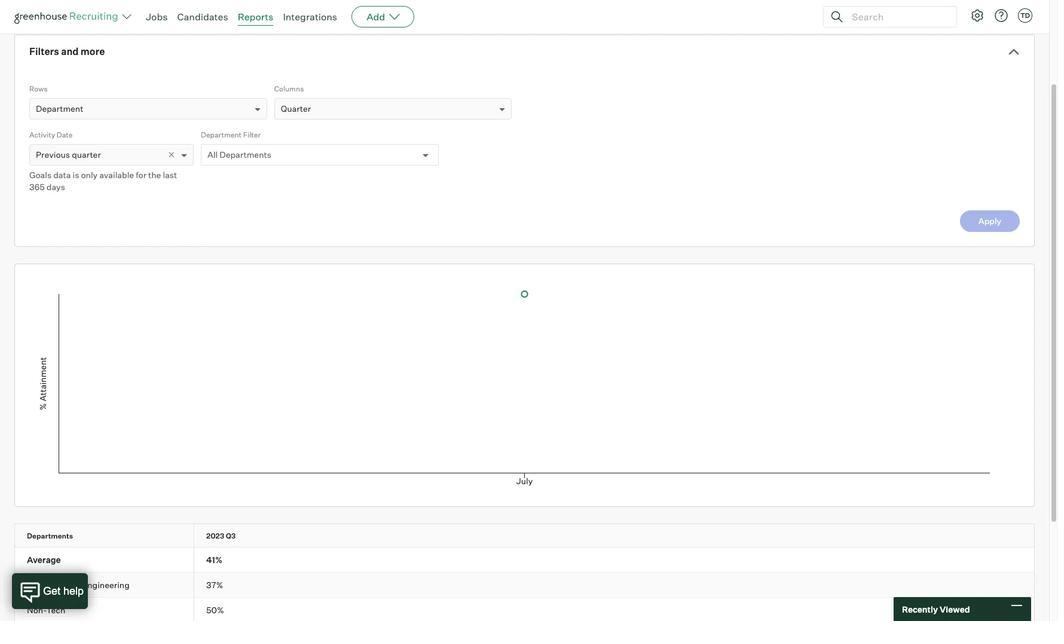 Task type: locate. For each thing, give the bounding box(es) containing it.
schedule
[[878, 1, 914, 11]]

37%
[[206, 580, 223, 590]]

jobs
[[146, 11, 168, 23]]

department option
[[36, 104, 83, 114]]

department up date
[[36, 104, 83, 114]]

2023 q3 column header
[[194, 524, 289, 547]]

research
[[27, 580, 64, 590]]

the
[[148, 170, 161, 180]]

greenhouse recruiting image
[[14, 10, 122, 24]]

goal
[[105, 1, 134, 17]]

previous
[[36, 150, 70, 160]]

0 horizontal spatial departments
[[27, 532, 73, 541]]

1 vertical spatial department
[[201, 130, 242, 139]]

attainment
[[137, 1, 210, 17]]

all departments
[[207, 150, 271, 160]]

departments up average
[[27, 532, 73, 541]]

rows
[[29, 84, 48, 93]]

add button
[[352, 6, 414, 27]]

viewed
[[940, 604, 970, 614]]

time in stage goal attainment
[[14, 1, 210, 17]]

faq image
[[1018, 0, 1032, 13]]

for
[[136, 170, 146, 180]]

recently
[[902, 604, 938, 614]]

row group
[[15, 548, 1034, 573], [15, 573, 1034, 598], [15, 598, 1034, 621]]

row containing research and engineering
[[15, 573, 1034, 597]]

1 horizontal spatial departments
[[220, 150, 271, 160]]

×
[[168, 147, 175, 161]]

department for department filter
[[201, 130, 242, 139]]

and right the research
[[65, 580, 80, 590]]

non-tech
[[27, 605, 65, 615]]

td
[[1020, 11, 1030, 20]]

add
[[367, 11, 385, 23]]

departments
[[220, 150, 271, 160], [27, 532, 73, 541]]

department filter
[[201, 130, 261, 139]]

candidates
[[177, 11, 228, 23]]

0 vertical spatial departments
[[220, 150, 271, 160]]

1 horizontal spatial department
[[201, 130, 242, 139]]

and left the more
[[61, 46, 79, 57]]

row group containing research and engineering
[[15, 573, 1034, 598]]

department for department
[[36, 104, 83, 114]]

integrations
[[283, 11, 337, 23]]

and inside row
[[65, 580, 80, 590]]

2 row from the top
[[15, 548, 1034, 572]]

0 vertical spatial department
[[36, 104, 83, 114]]

department
[[36, 104, 83, 114], [201, 130, 242, 139]]

department up all
[[201, 130, 242, 139]]

in
[[50, 1, 62, 17]]

all
[[207, 150, 218, 160]]

1 vertical spatial departments
[[27, 532, 73, 541]]

row containing non-tech
[[15, 598, 1034, 621]]

stage
[[65, 1, 102, 17]]

4 row from the top
[[15, 598, 1034, 621]]

and
[[61, 46, 79, 57], [65, 580, 80, 590]]

quarter
[[281, 104, 311, 114]]

0 horizontal spatial department
[[36, 104, 83, 114]]

previous quarter option
[[36, 150, 101, 160]]

2 row group from the top
[[15, 573, 1034, 598]]

row containing average
[[15, 548, 1034, 572]]

share button
[[934, 0, 987, 17]]

row
[[15, 524, 1034, 547], [15, 548, 1034, 572], [15, 573, 1034, 597], [15, 598, 1034, 621]]

share
[[949, 1, 972, 11]]

departments down filter
[[220, 150, 271, 160]]

departments inside departments 'column header'
[[27, 532, 73, 541]]

50%
[[206, 605, 224, 615]]

2023
[[206, 532, 224, 541]]

filters and more
[[29, 46, 105, 57]]

data
[[53, 170, 71, 180]]

schedule button
[[863, 0, 929, 17]]

1 vertical spatial and
[[65, 580, 80, 590]]

0 vertical spatial and
[[61, 46, 79, 57]]

grid
[[15, 524, 1034, 621]]

more
[[81, 46, 105, 57]]

quarter option
[[281, 104, 311, 114]]

last
[[163, 170, 177, 180]]

goals data is only available for the last 365 days
[[29, 170, 177, 192]]

1 row from the top
[[15, 524, 1034, 547]]

grid containing average
[[15, 524, 1034, 621]]

1 row group from the top
[[15, 548, 1034, 573]]

save and schedule this report to revisit it! element
[[808, 0, 863, 17]]

3 row from the top
[[15, 573, 1034, 597]]

td button
[[1018, 8, 1032, 23]]

3 row group from the top
[[15, 598, 1034, 621]]



Task type: vqa. For each thing, say whether or not it's contained in the screenshot.
Technical
no



Task type: describe. For each thing, give the bounding box(es) containing it.
q3
[[226, 532, 236, 541]]

only
[[81, 170, 98, 180]]

integrations link
[[283, 11, 337, 23]]

time
[[14, 1, 47, 17]]

previous quarter
[[36, 150, 101, 160]]

filters
[[29, 46, 59, 57]]

quarter
[[72, 150, 101, 160]]

recently viewed
[[902, 604, 970, 614]]

candidates link
[[177, 11, 228, 23]]

engineering
[[82, 580, 130, 590]]

reports
[[238, 11, 273, 23]]

activity
[[29, 130, 55, 139]]

columns
[[274, 84, 304, 93]]

row containing departments
[[15, 524, 1034, 547]]

date
[[57, 130, 73, 139]]

departments column header
[[15, 524, 204, 547]]

days
[[46, 182, 65, 192]]

available
[[99, 170, 134, 180]]

2023 q3
[[206, 532, 236, 541]]

average
[[27, 555, 61, 565]]

jobs link
[[146, 11, 168, 23]]

and for filters
[[61, 46, 79, 57]]

tech
[[46, 605, 65, 615]]

365
[[29, 182, 45, 192]]

reports link
[[238, 11, 273, 23]]

and for research
[[65, 580, 80, 590]]

filter
[[243, 130, 261, 139]]

research and engineering
[[27, 580, 130, 590]]

41%
[[206, 555, 222, 565]]

td button
[[1016, 6, 1035, 25]]

row group containing non-tech
[[15, 598, 1034, 621]]

download image
[[994, 0, 1009, 13]]

configure image
[[970, 8, 985, 23]]

xychart image
[[29, 264, 1020, 503]]

is
[[73, 170, 79, 180]]

row group containing average
[[15, 548, 1034, 573]]

activity date
[[29, 130, 73, 139]]

Search text field
[[849, 8, 946, 25]]

goals
[[29, 170, 52, 180]]

non-
[[27, 605, 46, 615]]



